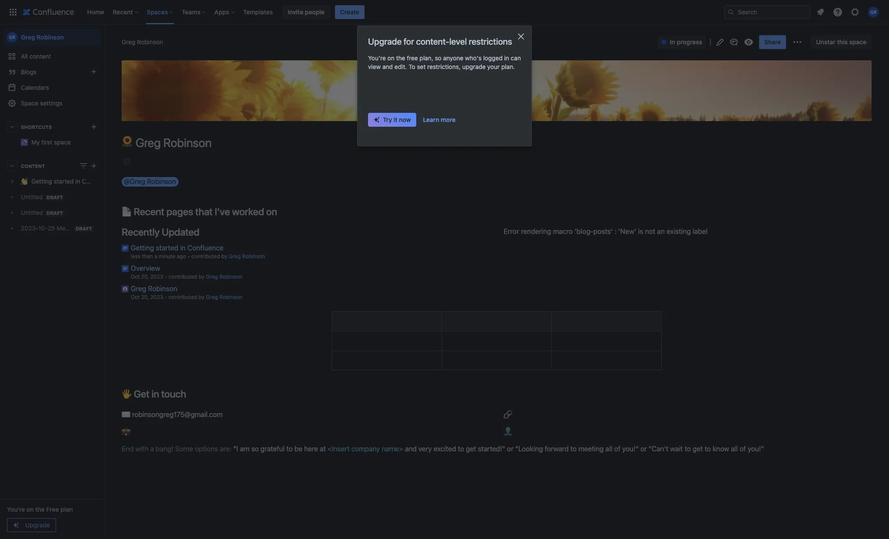 Task type: vqa. For each thing, say whether or not it's contained in the screenshot.
second The 'Of' from left
yes



Task type: locate. For each thing, give the bounding box(es) containing it.
2023 down the overview
[[150, 274, 163, 280]]

2 get from the left
[[693, 445, 703, 453]]

1 vertical spatial oct 20, 2023 • contributed by
[[131, 294, 206, 301]]

0 vertical spatial getting started in confluence
[[31, 178, 114, 185]]

spaces button
[[144, 5, 177, 19]]

settings icon image
[[850, 7, 861, 17]]

getting started in confluence link up less than a minute ago • contributed by
[[131, 244, 224, 252]]

home link
[[85, 5, 107, 19]]

get left started!"
[[466, 445, 476, 453]]

ago
[[177, 253, 186, 260]]

started!"
[[478, 445, 505, 453]]

on inside space element
[[27, 506, 34, 514]]

0 horizontal spatial all
[[606, 445, 613, 453]]

1 vertical spatial getting started in confluence link
[[131, 244, 224, 252]]

overview
[[131, 265, 160, 273]]

to right forward
[[571, 445, 577, 453]]

the inside you're on the free plan, so anyone who's logged in can view and edit. to set restrictions, upgrade your plan.
[[396, 54, 405, 62]]

you!" right know
[[748, 445, 764, 453]]

upgrade up the you're
[[368, 37, 402, 47]]

started down content dropdown button
[[54, 178, 74, 185]]

oct for greg robinson
[[131, 294, 140, 301]]

on right you're at the left of the page
[[27, 506, 34, 514]]

1 vertical spatial •
[[165, 274, 167, 280]]

getting started in confluence
[[31, 178, 114, 185], [131, 244, 224, 252]]

to left be
[[287, 445, 293, 453]]

search image
[[728, 8, 735, 15]]

2 you!" from the left
[[748, 445, 764, 453]]

1 vertical spatial contributed
[[169, 274, 197, 280]]

by for overview
[[199, 274, 205, 280]]

a for with
[[150, 445, 154, 453]]

0 vertical spatial 2023
[[150, 274, 163, 280]]

💼
[[122, 428, 132, 436]]

oct for overview
[[131, 274, 140, 280]]

1 draft link from the top
[[3, 190, 101, 205]]

0 vertical spatial by
[[221, 253, 227, 260]]

all content link
[[3, 49, 101, 64]]

• for overview
[[165, 274, 167, 280]]

to
[[409, 63, 415, 70]]

and
[[383, 63, 393, 70], [405, 445, 417, 453]]

oct 20, 2023 • contributed by down the overview
[[131, 294, 206, 301]]

upgrade down you're on the free plan
[[25, 522, 50, 530]]

2023 for overview
[[150, 274, 163, 280]]

greg robinson link down the spaces
[[122, 38, 163, 47]]

1 vertical spatial a
[[150, 445, 154, 453]]

to left know
[[705, 445, 711, 453]]

0 horizontal spatial a
[[150, 445, 154, 453]]

create link
[[335, 5, 365, 19]]

0 vertical spatial getting
[[31, 178, 52, 185]]

recently updated
[[122, 227, 200, 238]]

of right meeting
[[614, 445, 621, 453]]

2 oct from the top
[[131, 294, 140, 301]]

0 vertical spatial draft
[[47, 195, 63, 200]]

or
[[507, 445, 514, 453], [641, 445, 647, 453]]

upgrade for upgrade
[[25, 522, 50, 530]]

2 2023 from the top
[[150, 294, 163, 301]]

0 vertical spatial oct
[[131, 274, 140, 280]]

you're
[[368, 54, 386, 62]]

0 vertical spatial oct 20, 2023 • contributed by
[[131, 274, 206, 280]]

logged
[[483, 54, 503, 62]]

<insert
[[328, 445, 350, 453]]

the up edit.
[[396, 54, 405, 62]]

1 oct 20, 2023 • contributed by from the top
[[131, 274, 206, 280]]

all right know
[[731, 445, 738, 453]]

by
[[221, 253, 227, 260], [199, 274, 205, 280], [199, 294, 205, 301]]

to right wait
[[685, 445, 691, 453]]

a
[[154, 253, 157, 260], [150, 445, 154, 453]]

on inside you're on the free plan, so anyone who's logged in can view and edit. to set restrictions, upgrade your plan.
[[388, 54, 395, 62]]

20, down the overview 'link'
[[141, 294, 149, 301]]

:sunflower: image
[[122, 136, 133, 147]]

1 vertical spatial 20,
[[141, 294, 149, 301]]

you!" left "can't on the right bottom of page
[[622, 445, 639, 453]]

so up restrictions,
[[435, 54, 442, 62]]

0 vertical spatial contributed
[[191, 253, 220, 260]]

greg robinson link down the overview
[[131, 285, 177, 293]]

in down content dropdown button
[[75, 178, 80, 185]]

greg robinson link
[[3, 29, 101, 46], [122, 38, 163, 47], [131, 285, 177, 293]]

upgrade inside button
[[25, 522, 50, 530]]

by for greg robinson
[[199, 294, 205, 301]]

started
[[54, 178, 74, 185], [156, 244, 178, 252]]

0 vertical spatial 20,
[[141, 274, 149, 280]]

1 oct from the top
[[131, 274, 140, 280]]

are:
[[220, 445, 232, 453]]

0 horizontal spatial getting
[[31, 178, 52, 185]]

a right with
[[150, 445, 154, 453]]

in
[[504, 54, 509, 62], [75, 178, 80, 185], [180, 244, 186, 252], [152, 389, 159, 401]]

rendering
[[521, 228, 551, 236]]

getting
[[31, 178, 52, 185], [131, 244, 154, 252]]

unstar this space button
[[811, 35, 872, 49]]

1 horizontal spatial of
[[740, 445, 746, 453]]

0 horizontal spatial you!"
[[622, 445, 639, 453]]

that
[[195, 206, 213, 218]]

3 to from the left
[[571, 445, 577, 453]]

2 20, from the top
[[141, 294, 149, 301]]

on right worked
[[266, 206, 277, 218]]

plan.
[[502, 63, 515, 70]]

0 vertical spatial on
[[388, 54, 395, 62]]

0 vertical spatial a
[[154, 253, 157, 260]]

overview link
[[131, 265, 160, 273]]

oct 20, 2023 • contributed by for overview
[[131, 274, 206, 280]]

very
[[419, 445, 432, 453]]

1 vertical spatial confluence
[[188, 244, 224, 252]]

templates
[[243, 8, 273, 15]]

know
[[713, 445, 730, 453]]

2023 down the overview 'link'
[[150, 294, 163, 301]]

1 horizontal spatial on
[[266, 206, 277, 218]]

getting started in confluence link down content
[[3, 174, 114, 190]]

progress
[[677, 38, 703, 46]]

you!"
[[622, 445, 639, 453], [748, 445, 764, 453]]

2 oct 20, 2023 • contributed by from the top
[[131, 294, 206, 301]]

get right wait
[[693, 445, 703, 453]]

get
[[466, 445, 476, 453], [693, 445, 703, 453]]

0 horizontal spatial the
[[35, 506, 45, 514]]

all right meeting
[[606, 445, 613, 453]]

i've
[[215, 206, 230, 218]]

1 horizontal spatial confluence
[[188, 244, 224, 252]]

0 vertical spatial and
[[383, 63, 393, 70]]

confluence image
[[23, 7, 74, 17], [23, 7, 74, 17]]

0 horizontal spatial of
[[614, 445, 621, 453]]

1 horizontal spatial so
[[435, 54, 442, 62]]

and left edit.
[[383, 63, 393, 70]]

robinson inside space element
[[37, 33, 64, 41]]

recent
[[134, 206, 164, 218]]

to right excited
[[458, 445, 464, 453]]

global element
[[5, 0, 723, 24]]

1 horizontal spatial a
[[154, 253, 157, 260]]

0 vertical spatial started
[[54, 178, 74, 185]]

wait
[[670, 445, 683, 453]]

0 horizontal spatial and
[[383, 63, 393, 70]]

1 vertical spatial getting
[[131, 244, 154, 252]]

contributed for overview
[[169, 274, 197, 280]]

banner
[[0, 0, 889, 24]]

1 horizontal spatial get
[[693, 445, 703, 453]]

1 2023 from the top
[[150, 274, 163, 280]]

be
[[295, 445, 302, 453]]

0 horizontal spatial or
[[507, 445, 514, 453]]

banner containing home
[[0, 0, 889, 24]]

0 vertical spatial upgrade
[[368, 37, 402, 47]]

1 vertical spatial draft
[[47, 210, 63, 216]]

1 vertical spatial the
[[35, 506, 45, 514]]

1 horizontal spatial getting
[[131, 244, 154, 252]]

"i
[[233, 445, 238, 453]]

2 vertical spatial on
[[27, 506, 34, 514]]

2 draft link from the top
[[3, 205, 101, 221]]

than
[[142, 253, 153, 260]]

1 vertical spatial by
[[199, 274, 205, 280]]

in up plan. at the top of page
[[504, 54, 509, 62]]

getting started in confluence link inside space element
[[3, 174, 114, 190]]

excited
[[434, 445, 456, 453]]

0 horizontal spatial started
[[54, 178, 74, 185]]

0 horizontal spatial get
[[466, 445, 476, 453]]

started up minute
[[156, 244, 178, 252]]

1 vertical spatial so
[[251, 445, 259, 453]]

1 20, from the top
[[141, 274, 149, 280]]

2 horizontal spatial on
[[388, 54, 395, 62]]

1 horizontal spatial getting started in confluence link
[[131, 244, 224, 252]]

macro
[[553, 228, 573, 236]]

contributed for greg robinson
[[169, 294, 197, 301]]

1 horizontal spatial you!"
[[748, 445, 764, 453]]

0 vertical spatial confluence
[[82, 178, 114, 185]]

1 vertical spatial 2023
[[150, 294, 163, 301]]

:sunflower: image
[[122, 136, 133, 147]]

at
[[320, 445, 326, 453]]

restrictions
[[469, 37, 512, 47]]

blogs link
[[3, 64, 101, 80]]

on
[[388, 54, 395, 62], [266, 206, 277, 218], [27, 506, 34, 514]]

on right the you're
[[388, 54, 395, 62]]

so right am
[[251, 445, 259, 453]]

0 vertical spatial getting started in confluence link
[[3, 174, 114, 190]]

'blog-
[[575, 228, 594, 236]]

am
[[240, 445, 250, 453]]

create a blog image
[[89, 67, 99, 77]]

for
[[404, 37, 414, 47]]

1 horizontal spatial all
[[731, 445, 738, 453]]

1 horizontal spatial the
[[396, 54, 405, 62]]

2 vertical spatial •
[[165, 294, 167, 301]]

oct down the overview
[[131, 274, 140, 280]]

and left very
[[405, 445, 417, 453]]

0 horizontal spatial on
[[27, 506, 34, 514]]

1 horizontal spatial upgrade
[[368, 37, 402, 47]]

1 vertical spatial getting started in confluence
[[131, 244, 224, 252]]

getting down content
[[31, 178, 52, 185]]

level
[[450, 37, 467, 47]]

Search field
[[724, 5, 811, 19]]

1 horizontal spatial and
[[405, 445, 417, 453]]

greg
[[21, 33, 35, 41], [122, 38, 135, 46], [136, 136, 161, 150], [131, 285, 146, 293]]

free
[[407, 54, 418, 62]]

✉️
[[122, 411, 130, 419]]

2 vertical spatial contributed
[[169, 294, 197, 301]]

a right than
[[154, 253, 157, 260]]

or down 👤
[[507, 445, 514, 453]]

0 horizontal spatial so
[[251, 445, 259, 453]]

spaces
[[147, 8, 168, 15]]

greg inside space element
[[21, 33, 35, 41]]

0 vertical spatial the
[[396, 54, 405, 62]]

1 you!" from the left
[[622, 445, 639, 453]]

20, down the overview
[[141, 274, 149, 280]]

of
[[614, 445, 621, 453], [740, 445, 746, 453]]

in up ago
[[180, 244, 186, 252]]

2 vertical spatial by
[[199, 294, 205, 301]]

on for you're on the free plan
[[27, 506, 34, 514]]

✉️ robinsongreg175@gmail.com
[[122, 411, 223, 419]]

1 vertical spatial started
[[156, 244, 178, 252]]

the left free on the left of page
[[35, 506, 45, 514]]

confluence down the create a page icon
[[82, 178, 114, 185]]

1 horizontal spatial or
[[641, 445, 647, 453]]

0 horizontal spatial getting started in confluence
[[31, 178, 114, 185]]

the inside space element
[[35, 506, 45, 514]]

0 horizontal spatial upgrade
[[25, 522, 50, 530]]

the for free
[[396, 54, 405, 62]]

confluence inside 'tree'
[[82, 178, 114, 185]]

1 vertical spatial oct
[[131, 294, 140, 301]]

getting started in confluence down content dropdown button
[[31, 178, 114, 185]]

1 vertical spatial upgrade
[[25, 522, 50, 530]]

in right get
[[152, 389, 159, 401]]

0 vertical spatial so
[[435, 54, 442, 62]]

20,
[[141, 274, 149, 280], [141, 294, 149, 301]]

oct 20, 2023 • contributed by down minute
[[131, 274, 206, 280]]

updated
[[162, 227, 200, 238]]

oct down the overview 'link'
[[131, 294, 140, 301]]

0 horizontal spatial getting started in confluence link
[[3, 174, 114, 190]]

1 get from the left
[[466, 445, 476, 453]]

create a page image
[[89, 161, 99, 171]]

getting started in confluence up less than a minute ago • contributed by
[[131, 244, 224, 252]]

oct
[[131, 274, 140, 280], [131, 294, 140, 301]]

draft link
[[3, 190, 101, 205], [3, 205, 101, 221], [3, 221, 101, 236]]

confluence up less than a minute ago • contributed by
[[188, 244, 224, 252]]

0 horizontal spatial confluence
[[82, 178, 114, 185]]

1 vertical spatial and
[[405, 445, 417, 453]]

of right know
[[740, 445, 746, 453]]

2 to from the left
[[458, 445, 464, 453]]

greg robinson link up all content "link"
[[3, 29, 101, 46]]

invite people
[[288, 8, 325, 15]]

5 to from the left
[[705, 445, 711, 453]]

or left "can't on the right bottom of page
[[641, 445, 647, 453]]

2 of from the left
[[740, 445, 746, 453]]

getting up than
[[131, 244, 154, 252]]



Task type: describe. For each thing, give the bounding box(es) containing it.
more
[[441, 116, 456, 123]]

and inside you're on the free plan, so anyone who's logged in can view and edit. to set restrictions, upgrade your plan.
[[383, 63, 393, 70]]

error
[[504, 228, 519, 236]]

error rendering macro 'blog-posts' : 'new' is not an existing label
[[504, 228, 708, 236]]

in progress
[[670, 38, 703, 46]]

people
[[305, 8, 325, 15]]

1 or from the left
[[507, 445, 514, 453]]

📄
[[122, 206, 132, 218]]

pages
[[167, 206, 193, 218]]

• for greg robinson
[[165, 294, 167, 301]]

existing
[[667, 228, 691, 236]]

get
[[134, 389, 149, 401]]

upgrade for upgrade for content-level restrictions
[[368, 37, 402, 47]]

space element
[[0, 24, 114, 540]]

1 all from the left
[[606, 445, 613, 453]]

invite
[[288, 8, 303, 15]]

learn more
[[423, 116, 456, 123]]

2 or from the left
[[641, 445, 647, 453]]

oct 20, 2023 • contributed by for greg robinson
[[131, 294, 206, 301]]

so inside you're on the free plan, so anyone who's logged in can view and edit. to set restrictions, upgrade your plan.
[[435, 54, 442, 62]]

calendars
[[21, 84, 49, 91]]

getting started in confluence tree
[[3, 174, 114, 236]]

invite people button
[[283, 5, 330, 19]]

shortcuts
[[21, 124, 52, 130]]

meeting
[[579, 445, 604, 453]]

templates link
[[241, 5, 276, 19]]

all
[[21, 53, 28, 60]]

unstar
[[817, 38, 836, 46]]

20, for overview
[[141, 274, 149, 280]]

👤
[[504, 428, 514, 436]]

started inside getting started in confluence 'tree'
[[54, 178, 74, 185]]

restrictions,
[[427, 63, 461, 70]]

the for free
[[35, 506, 45, 514]]

1 horizontal spatial started
[[156, 244, 178, 252]]

on for you're on the free plan, so anyone who's logged in can view and edit. to set restrictions, upgrade your plan.
[[388, 54, 395, 62]]

less
[[131, 253, 141, 260]]

"can't
[[649, 445, 669, 453]]

view
[[368, 63, 381, 70]]

upgrade for content-level restrictions
[[368, 37, 512, 47]]

upgrade
[[462, 63, 486, 70]]

not
[[645, 228, 656, 236]]

2 all from the left
[[731, 445, 738, 453]]

create
[[340, 8, 359, 15]]

try it now
[[383, 116, 411, 123]]

some
[[175, 445, 193, 453]]

free
[[46, 506, 59, 514]]

in inside you're on the free plan, so anyone who's logged in can view and edit. to set restrictions, upgrade your plan.
[[504, 54, 509, 62]]

you're
[[7, 506, 25, 514]]

it
[[394, 116, 398, 123]]

0 vertical spatial •
[[188, 253, 190, 260]]

forward
[[545, 445, 569, 453]]

📄 recent pages that i've worked on
[[122, 206, 277, 218]]

20, for greg robinson
[[141, 294, 149, 301]]

try
[[383, 116, 392, 123]]

4 to from the left
[[685, 445, 691, 453]]

1 to from the left
[[287, 445, 293, 453]]

try it now button
[[368, 113, 416, 127]]

premium image
[[13, 523, 20, 530]]

content
[[29, 53, 51, 60]]

getting started in confluence inside 'tree'
[[31, 178, 114, 185]]

bang!
[[156, 445, 173, 453]]

company
[[352, 445, 380, 453]]

in inside 'tree'
[[75, 178, 80, 185]]

your
[[488, 63, 500, 70]]

1 of from the left
[[614, 445, 621, 453]]

who's
[[465, 54, 482, 62]]

2023 for greg robinson
[[150, 294, 163, 301]]

edit this page image
[[715, 37, 726, 47]]

label
[[693, 228, 708, 236]]

greg robinson inside space element
[[21, 33, 64, 41]]

minute
[[159, 253, 175, 260]]

:
[[615, 228, 617, 236]]

set
[[417, 63, 426, 70]]

edit.
[[395, 63, 407, 70]]

1 horizontal spatial getting started in confluence
[[131, 244, 224, 252]]

'new'
[[619, 228, 637, 236]]

learn
[[423, 116, 439, 123]]

plan
[[61, 506, 73, 514]]

learn more link
[[418, 113, 461, 127]]

1 vertical spatial on
[[266, 206, 277, 218]]

now
[[399, 116, 411, 123]]

end
[[122, 445, 134, 453]]

2 vertical spatial draft
[[76, 226, 92, 232]]

settings
[[40, 100, 63, 107]]

end with a bang! some options are: "i am so grateful to be here at <insert company name> and very excited to get started!" or "looking forward to meeting all of you!" or "can't wait to get to know all of you!"
[[122, 445, 764, 453]]

🖐
[[122, 389, 132, 401]]

getting inside 'tree'
[[31, 178, 52, 185]]

"looking
[[515, 445, 543, 453]]

posts'
[[594, 228, 613, 236]]

space
[[850, 38, 867, 46]]

worked
[[232, 206, 264, 218]]

content-
[[416, 37, 450, 47]]

3 draft link from the top
[[3, 221, 101, 236]]

is
[[638, 228, 644, 236]]

space settings link
[[3, 96, 101, 111]]

shortcuts button
[[3, 119, 101, 135]]

a for than
[[154, 253, 157, 260]]

less than a minute ago • contributed by
[[131, 253, 229, 260]]

options
[[195, 445, 218, 453]]

name>
[[382, 445, 403, 453]]

can
[[511, 54, 521, 62]]

space
[[21, 100, 38, 107]]

with
[[135, 445, 149, 453]]

in
[[670, 38, 675, 46]]

anyone
[[443, 54, 464, 62]]

unstar this space
[[817, 38, 867, 46]]

robinsongreg175@gmail.com
[[132, 411, 223, 419]]

apps
[[214, 8, 229, 15]]

space settings
[[21, 100, 63, 107]]



